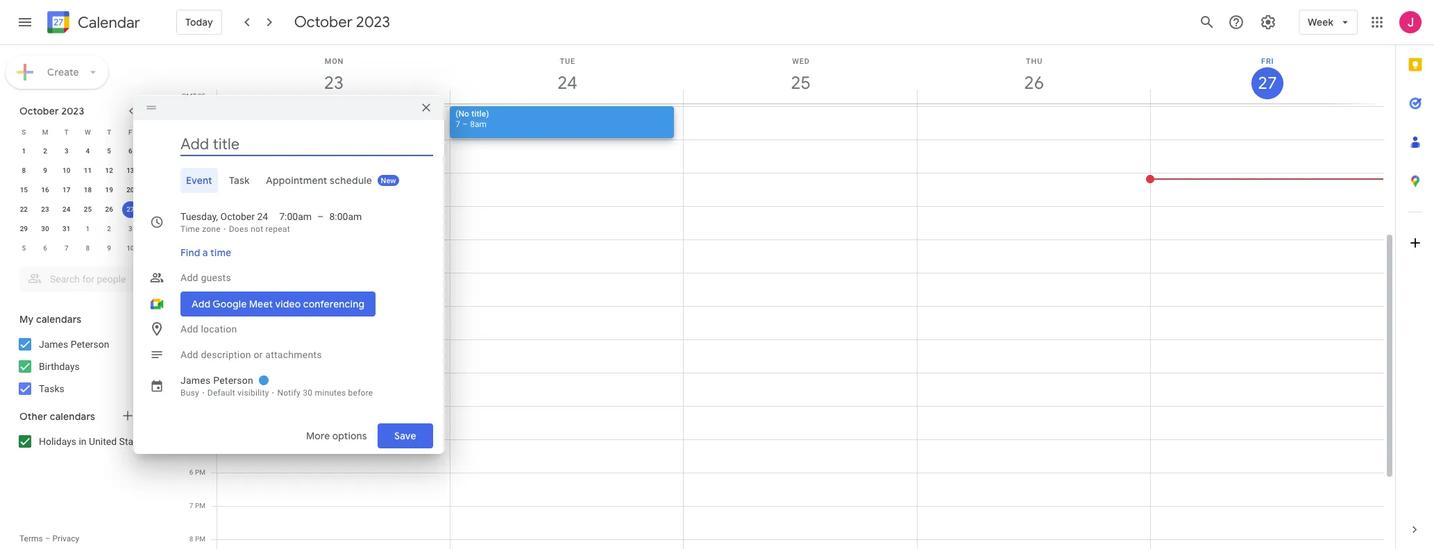 Task type: locate. For each thing, give the bounding box(es) containing it.
23 down 16 element
[[41, 206, 49, 213]]

2 add from the top
[[181, 324, 198, 335]]

8 for november 8 element at the left top of page
[[86, 244, 90, 252]]

3 am from the top
[[195, 235, 206, 243]]

4 down 28 element
[[150, 225, 154, 233]]

0 vertical spatial 12
[[105, 167, 113, 174]]

2 down add location
[[190, 335, 193, 343]]

9 down 'november 2' element
[[107, 244, 111, 252]]

terms
[[19, 534, 43, 544]]

3
[[65, 147, 68, 155], [128, 225, 132, 233]]

12 up 19
[[105, 167, 113, 174]]

0 vertical spatial am
[[195, 135, 206, 143]]

0 horizontal spatial october 2023
[[19, 105, 84, 117]]

0 horizontal spatial 30
[[41, 225, 49, 233]]

26 down '19' element
[[105, 206, 113, 213]]

3 down 27, today element
[[128, 225, 132, 233]]

1 vertical spatial 12
[[186, 269, 193, 276]]

24 down tue
[[557, 72, 577, 94]]

2 for 2 pm
[[190, 335, 193, 343]]

0 vertical spatial 27
[[1258, 72, 1277, 94]]

1 horizontal spatial peterson
[[213, 375, 254, 386]]

2 down 26 element
[[107, 225, 111, 233]]

–
[[463, 119, 468, 129], [317, 211, 324, 222], [45, 534, 50, 544]]

my calendars button
[[3, 308, 172, 331]]

26 inside 26 element
[[105, 206, 113, 213]]

8 for 8 am
[[189, 135, 193, 143]]

t left w
[[64, 128, 69, 136]]

8 inside november 8 element
[[86, 244, 90, 252]]

1 inside the november 1 element
[[86, 225, 90, 233]]

1 add from the top
[[181, 272, 198, 283]]

1 horizontal spatial october
[[221, 211, 255, 222]]

1 horizontal spatial tab list
[[1397, 45, 1435, 510]]

0 vertical spatial add
[[181, 272, 198, 283]]

3 row from the top
[[13, 161, 163, 181]]

10 for november 10 element
[[127, 244, 134, 252]]

31 element
[[58, 221, 75, 238]]

24 link
[[552, 67, 584, 99]]

0 horizontal spatial 10
[[63, 167, 70, 174]]

0 vertical spatial 11
[[84, 167, 92, 174]]

1 vertical spatial 1
[[86, 225, 90, 233]]

10 up '17' at the top left of page
[[63, 167, 70, 174]]

7 for november 7 element
[[65, 244, 68, 252]]

pm for 8 pm
[[195, 535, 206, 543]]

7 row from the top
[[13, 239, 163, 258]]

0 vertical spatial 23
[[323, 72, 343, 94]]

add for add description or attachments
[[181, 349, 198, 360]]

0 vertical spatial 25
[[790, 72, 810, 94]]

15 element
[[16, 182, 32, 199]]

row containing s
[[13, 122, 163, 142]]

2 down "m"
[[43, 147, 47, 155]]

2 horizontal spatial 1
[[190, 302, 193, 310]]

add inside dropdown button
[[181, 272, 198, 283]]

7 down 6 pm
[[190, 502, 193, 510]]

pm for 2 pm
[[195, 335, 206, 343]]

1 vertical spatial add
[[181, 324, 198, 335]]

t left f
[[107, 128, 111, 136]]

0 horizontal spatial 4
[[86, 147, 90, 155]]

1 horizontal spatial 10
[[127, 244, 134, 252]]

10 down november 3 element
[[127, 244, 134, 252]]

peterson up the default visibility
[[213, 375, 254, 386]]

appointment
[[266, 174, 328, 187]]

8 for 8 pm
[[190, 535, 193, 543]]

row down the november 1 element at the top left of the page
[[13, 239, 163, 258]]

24 element
[[58, 201, 75, 218]]

10 inside 10 element
[[63, 167, 70, 174]]

8 down 7 pm
[[190, 535, 193, 543]]

1 horizontal spatial 12
[[186, 269, 193, 276]]

23 column header
[[217, 45, 451, 103]]

30 right notify
[[303, 388, 313, 398]]

am down 8 am
[[195, 169, 206, 176]]

find a time
[[181, 247, 231, 259]]

25 down 'wed'
[[790, 72, 810, 94]]

1 horizontal spatial october 2023
[[294, 13, 390, 32]]

4
[[86, 147, 90, 155], [150, 225, 154, 233]]

november 2 element
[[101, 221, 117, 238]]

schedule
[[330, 174, 373, 187]]

november 1 element
[[79, 221, 96, 238]]

(no
[[456, 109, 470, 119]]

6 up 7 pm
[[190, 469, 193, 476]]

pm up 7 pm
[[195, 469, 206, 476]]

5 pm from the top
[[195, 502, 206, 510]]

calendars up in
[[50, 410, 95, 423]]

0 horizontal spatial 25
[[84, 206, 92, 213]]

2 horizontal spatial –
[[463, 119, 468, 129]]

5 down 29 element
[[22, 244, 26, 252]]

s
[[22, 128, 26, 136]]

8 pm
[[190, 535, 206, 543]]

row group
[[13, 142, 163, 258]]

notify 30 minutes before
[[277, 388, 373, 398]]

1 horizontal spatial –
[[317, 211, 324, 222]]

23 inside mon 23
[[323, 72, 343, 94]]

2 horizontal spatial 7
[[456, 119, 460, 129]]

add for add guests
[[181, 272, 198, 283]]

pm up add location
[[195, 302, 206, 310]]

1 horizontal spatial 27
[[1258, 72, 1277, 94]]

0 vertical spatial james
[[39, 339, 68, 350]]

8 up 15
[[22, 167, 26, 174]]

row up 25 element
[[13, 181, 163, 200]]

2 horizontal spatial 24
[[557, 72, 577, 94]]

1 vertical spatial 2023
[[61, 105, 84, 117]]

row
[[13, 122, 163, 142], [13, 142, 163, 161], [13, 161, 163, 181], [13, 181, 163, 200], [13, 200, 163, 219], [13, 219, 163, 239], [13, 239, 163, 258]]

4 row from the top
[[13, 181, 163, 200]]

05
[[198, 92, 206, 100]]

0 vertical spatial 1
[[22, 147, 26, 155]]

does
[[229, 224, 249, 234]]

6 pm from the top
[[195, 535, 206, 543]]

7 down (no
[[456, 119, 460, 129]]

row up 18
[[13, 161, 163, 181]]

october 2023 grid
[[13, 122, 163, 258]]

row down w
[[13, 142, 163, 161]]

10 inside november 10 element
[[127, 244, 134, 252]]

– down (no
[[463, 119, 468, 129]]

0 horizontal spatial 6
[[43, 244, 47, 252]]

tab list
[[1397, 45, 1435, 510], [144, 168, 433, 193]]

None search field
[[0, 261, 172, 292]]

1 horizontal spatial 25
[[790, 72, 810, 94]]

peterson down my calendars dropdown button
[[71, 339, 109, 350]]

1
[[22, 147, 26, 155], [86, 225, 90, 233], [190, 302, 193, 310]]

Search for people text field
[[28, 267, 150, 292]]

james peterson up default
[[181, 375, 254, 386]]

thu
[[1027, 57, 1043, 66]]

8 down the november 1 element at the top left of the page
[[86, 244, 90, 252]]

4 down w
[[86, 147, 90, 155]]

not
[[251, 224, 263, 234]]

m
[[42, 128, 48, 136]]

pm for 12 pm
[[195, 269, 206, 276]]

repeat
[[266, 224, 290, 234]]

2 vertical spatial 1
[[190, 302, 193, 310]]

2 vertical spatial add
[[181, 349, 198, 360]]

– for terms – privacy
[[45, 534, 50, 544]]

2023 down create
[[61, 105, 84, 117]]

1 horizontal spatial 26
[[1024, 72, 1044, 94]]

0 horizontal spatial 5
[[22, 244, 26, 252]]

26 element
[[101, 201, 117, 218]]

1 horizontal spatial 9
[[107, 244, 111, 252]]

25
[[790, 72, 810, 94], [84, 206, 92, 213]]

1 vertical spatial 23
[[41, 206, 49, 213]]

0 vertical spatial 10
[[63, 167, 70, 174]]

location
[[201, 324, 237, 335]]

11 down time
[[185, 235, 193, 243]]

fri
[[1262, 57, 1275, 66]]

2 vertical spatial –
[[45, 534, 50, 544]]

0 vertical spatial 4
[[86, 147, 90, 155]]

6 down f
[[128, 147, 132, 155]]

fri 27
[[1258, 57, 1277, 94]]

27 inside column header
[[1258, 72, 1277, 94]]

0 horizontal spatial –
[[45, 534, 50, 544]]

1 vertical spatial 5
[[22, 244, 26, 252]]

0 vertical spatial peterson
[[71, 339, 109, 350]]

0 horizontal spatial 12
[[105, 167, 113, 174]]

row containing 15
[[13, 181, 163, 200]]

october up mon
[[294, 13, 353, 32]]

23 down mon
[[323, 72, 343, 94]]

9 down 8 am
[[189, 169, 193, 176]]

add down find
[[181, 272, 198, 283]]

0 horizontal spatial 2
[[43, 147, 47, 155]]

16 element
[[37, 182, 54, 199]]

1 horizontal spatial 2023
[[356, 13, 390, 32]]

8:00am
[[330, 211, 362, 222]]

w
[[85, 128, 91, 136]]

2 am from the top
[[195, 169, 206, 176]]

1 down 25 element
[[86, 225, 90, 233]]

add
[[181, 272, 198, 283], [181, 324, 198, 335], [181, 349, 198, 360]]

11 inside row
[[84, 167, 92, 174]]

1 vertical spatial 2
[[107, 225, 111, 233]]

row containing 5
[[13, 239, 163, 258]]

november 7 element
[[58, 240, 75, 257]]

– left 8:00am on the left top of page
[[317, 211, 324, 222]]

support image
[[1229, 14, 1245, 31]]

11 up 18
[[84, 167, 92, 174]]

12 down find
[[186, 269, 193, 276]]

gmt-
[[182, 92, 198, 100]]

calendars for my calendars
[[36, 313, 81, 326]]

24
[[557, 72, 577, 94], [63, 206, 70, 213], [257, 211, 268, 222]]

description
[[201, 349, 251, 360]]

1 vertical spatial october 2023
[[19, 105, 84, 117]]

1 vertical spatial 25
[[84, 206, 92, 213]]

1 vertical spatial am
[[195, 169, 206, 176]]

7
[[456, 119, 460, 129], [65, 244, 68, 252], [190, 502, 193, 510]]

11 element
[[79, 163, 96, 179]]

2 pm
[[190, 335, 206, 343]]

october 2023 up "m"
[[19, 105, 84, 117]]

1 horizontal spatial 1
[[86, 225, 90, 233]]

am up 9 am
[[195, 135, 206, 143]]

time
[[210, 247, 231, 259]]

9 for the november 9 element
[[107, 244, 111, 252]]

james peterson up 'birthdays'
[[39, 339, 109, 350]]

visibility
[[238, 388, 269, 398]]

minutes
[[315, 388, 346, 398]]

1 vertical spatial 7
[[65, 244, 68, 252]]

0 vertical spatial 6
[[128, 147, 132, 155]]

18 element
[[79, 182, 96, 199]]

2 inside grid
[[190, 335, 193, 343]]

0 horizontal spatial james peterson
[[39, 339, 109, 350]]

7 inside row group
[[65, 244, 68, 252]]

1 down s
[[22, 147, 26, 155]]

1 horizontal spatial 11
[[185, 235, 193, 243]]

1 horizontal spatial 6
[[128, 147, 132, 155]]

1 vertical spatial 10
[[127, 244, 134, 252]]

1 vertical spatial october
[[19, 105, 59, 117]]

1 horizontal spatial t
[[107, 128, 111, 136]]

27 down fri on the right
[[1258, 72, 1277, 94]]

30 down 23 element
[[41, 225, 49, 233]]

2 vertical spatial october
[[221, 211, 255, 222]]

10
[[63, 167, 70, 174], [127, 244, 134, 252]]

october 2023
[[294, 13, 390, 32], [19, 105, 84, 117]]

row containing 29
[[13, 219, 163, 239]]

26 column header
[[917, 45, 1151, 103]]

1 vertical spatial 3
[[128, 225, 132, 233]]

tue 24
[[557, 57, 577, 94]]

other
[[19, 410, 47, 423]]

1 vertical spatial 4
[[150, 225, 154, 233]]

4 pm from the top
[[195, 469, 206, 476]]

2 pm from the top
[[195, 302, 206, 310]]

3 up 10 element
[[65, 147, 68, 155]]

november 9 element
[[101, 240, 117, 257]]

pm down 7 pm
[[195, 535, 206, 543]]

0 horizontal spatial 11
[[84, 167, 92, 174]]

1 vertical spatial james
[[181, 375, 211, 386]]

default visibility
[[208, 388, 269, 398]]

add up 2 pm
[[181, 324, 198, 335]]

main drawer image
[[17, 14, 33, 31]]

row up 11 element
[[13, 122, 163, 142]]

2 vertical spatial 7
[[190, 502, 193, 510]]

1 vertical spatial calendars
[[50, 410, 95, 423]]

0 horizontal spatial 23
[[41, 206, 49, 213]]

calendars right "my" on the bottom left of the page
[[36, 313, 81, 326]]

0 horizontal spatial 7
[[65, 244, 68, 252]]

27 column header
[[1151, 45, 1385, 103]]

27 cell
[[120, 200, 141, 219]]

27 down 20 element
[[127, 206, 134, 213]]

2 vertical spatial 6
[[190, 469, 193, 476]]

am
[[195, 135, 206, 143], [195, 169, 206, 176], [195, 235, 206, 243]]

10 element
[[58, 163, 75, 179]]

25 down 18 element
[[84, 206, 92, 213]]

19 element
[[101, 182, 117, 199]]

0 horizontal spatial tab list
[[144, 168, 433, 193]]

7 down 31 'element'
[[65, 244, 68, 252]]

0 horizontal spatial james
[[39, 339, 68, 350]]

create button
[[6, 56, 108, 89]]

birthdays
[[39, 361, 80, 372]]

to element
[[317, 210, 324, 224]]

pm down add location
[[195, 335, 206, 343]]

1 vertical spatial 11
[[185, 235, 193, 243]]

1 horizontal spatial 2
[[107, 225, 111, 233]]

11 am
[[185, 235, 206, 243]]

0 vertical spatial –
[[463, 119, 468, 129]]

13 element
[[122, 163, 139, 179]]

pm
[[195, 269, 206, 276], [195, 302, 206, 310], [195, 335, 206, 343], [195, 469, 206, 476], [195, 502, 206, 510], [195, 535, 206, 543]]

row down 18 element
[[13, 200, 163, 219]]

find a time button
[[175, 240, 237, 265]]

wed
[[793, 57, 810, 66]]

6 for 6 pm
[[190, 469, 193, 476]]

add down 2 pm
[[181, 349, 198, 360]]

tuesday, october 24
[[181, 211, 268, 222]]

0 vertical spatial 26
[[1024, 72, 1044, 94]]

tue
[[560, 57, 576, 66]]

guests
[[201, 272, 231, 283]]

1 pm from the top
[[195, 269, 206, 276]]

2 vertical spatial am
[[195, 235, 206, 243]]

26 down thu on the right top of page
[[1024, 72, 1044, 94]]

9 up 16
[[43, 167, 47, 174]]

am down time zone
[[195, 235, 206, 243]]

october
[[294, 13, 353, 32], [19, 105, 59, 117], [221, 211, 255, 222]]

23
[[323, 72, 343, 94], [41, 206, 49, 213]]

0 horizontal spatial peterson
[[71, 339, 109, 350]]

1 am from the top
[[195, 135, 206, 143]]

5 row from the top
[[13, 200, 163, 219]]

25 link
[[785, 67, 817, 99]]

6
[[128, 147, 132, 155], [43, 244, 47, 252], [190, 469, 193, 476]]

james up 'birthdays'
[[39, 339, 68, 350]]

pm down 6 pm
[[195, 502, 206, 510]]

0 vertical spatial 30
[[41, 225, 49, 233]]

12 inside 12 element
[[105, 167, 113, 174]]

tuesday,
[[181, 211, 218, 222]]

2 row from the top
[[13, 142, 163, 161]]

grid
[[178, 45, 1396, 549]]

3 add from the top
[[181, 349, 198, 360]]

24 up does not repeat
[[257, 211, 268, 222]]

0 horizontal spatial 2023
[[61, 105, 84, 117]]

9
[[43, 167, 47, 174], [189, 169, 193, 176], [107, 244, 111, 252]]

3 pm from the top
[[195, 335, 206, 343]]

james up busy
[[181, 375, 211, 386]]

calendars
[[36, 313, 81, 326], [50, 410, 95, 423]]

today
[[185, 16, 213, 28]]

2 for 'november 2' element
[[107, 225, 111, 233]]

0 vertical spatial october
[[294, 13, 353, 32]]

– right terms link
[[45, 534, 50, 544]]

james peterson
[[39, 339, 109, 350], [181, 375, 254, 386]]

time zone
[[181, 224, 221, 234]]

1 vertical spatial 6
[[43, 244, 47, 252]]

0 horizontal spatial 24
[[63, 206, 70, 213]]

9 for 9 am
[[189, 169, 193, 176]]

26
[[1024, 72, 1044, 94], [105, 206, 113, 213]]

8 am
[[189, 135, 206, 143]]

0 vertical spatial 7
[[456, 119, 460, 129]]

my calendars
[[19, 313, 81, 326]]

12 element
[[101, 163, 117, 179]]

james
[[39, 339, 68, 350], [181, 375, 211, 386]]

1 vertical spatial 26
[[105, 206, 113, 213]]

tab list containing event
[[144, 168, 433, 193]]

0 vertical spatial james peterson
[[39, 339, 109, 350]]

gmt-05
[[182, 92, 206, 100]]

pm for 6 pm
[[195, 469, 206, 476]]

pm down a
[[195, 269, 206, 276]]

6 row from the top
[[13, 219, 163, 239]]

2 horizontal spatial 6
[[190, 469, 193, 476]]

0 horizontal spatial 3
[[65, 147, 68, 155]]

week button
[[1299, 6, 1358, 39]]

24 down 17 "element"
[[63, 206, 70, 213]]

2 vertical spatial 2
[[190, 335, 193, 343]]

11 inside grid
[[185, 235, 193, 243]]

1 row from the top
[[13, 122, 163, 142]]

8 up 9 am
[[189, 135, 193, 143]]

am for 8 am
[[195, 135, 206, 143]]

1 horizontal spatial 30
[[303, 388, 313, 398]]

6 for november 6 element
[[43, 244, 47, 252]]

5 up 12 element
[[107, 147, 111, 155]]

2023 up 23 column header
[[356, 13, 390, 32]]

october up 'does'
[[221, 211, 255, 222]]

6 down 30 element on the left of the page
[[43, 244, 47, 252]]

1 up add location
[[190, 302, 193, 310]]

row down 25 element
[[13, 219, 163, 239]]

october up "m"
[[19, 105, 59, 117]]

2 horizontal spatial 9
[[189, 169, 193, 176]]

task button
[[223, 168, 255, 193]]

25 inside wed 25
[[790, 72, 810, 94]]

october 2023 up mon
[[294, 13, 390, 32]]

30
[[41, 225, 49, 233], [303, 388, 313, 398]]

james peterson inside my calendars list
[[39, 339, 109, 350]]

7 for 7 pm
[[190, 502, 193, 510]]



Task type: describe. For each thing, give the bounding box(es) containing it.
Add title text field
[[181, 134, 433, 155]]

23 element
[[37, 201, 54, 218]]

zone
[[202, 224, 221, 234]]

30 inside row
[[41, 225, 49, 233]]

add other calendars image
[[121, 409, 135, 423]]

1 horizontal spatial james peterson
[[181, 375, 254, 386]]

new
[[381, 176, 397, 185]]

20 element
[[122, 182, 139, 199]]

new element
[[378, 175, 400, 186]]

12 pm
[[186, 269, 206, 276]]

0 horizontal spatial 9
[[43, 167, 47, 174]]

17
[[63, 186, 70, 194]]

james inside my calendars list
[[39, 339, 68, 350]]

terms link
[[19, 534, 43, 544]]

1 t from the left
[[64, 128, 69, 136]]

create
[[47, 66, 79, 78]]

am for 11 am
[[195, 235, 206, 243]]

default
[[208, 388, 235, 398]]

row group containing 1
[[13, 142, 163, 258]]

terms – privacy
[[19, 534, 79, 544]]

privacy
[[52, 534, 79, 544]]

0 vertical spatial october 2023
[[294, 13, 390, 32]]

wed 25
[[790, 57, 810, 94]]

before
[[348, 388, 373, 398]]

1 for 1 pm
[[190, 302, 193, 310]]

notify
[[277, 388, 301, 398]]

in
[[79, 436, 87, 447]]

event button
[[181, 168, 218, 193]]

other calendars
[[19, 410, 95, 423]]

mon 23
[[323, 57, 344, 94]]

12 for 12
[[105, 167, 113, 174]]

24 column header
[[450, 45, 684, 103]]

add guests button
[[175, 265, 433, 290]]

0 vertical spatial 2
[[43, 147, 47, 155]]

my calendars list
[[3, 333, 172, 400]]

2 horizontal spatial october
[[294, 13, 353, 32]]

week
[[1309, 16, 1334, 28]]

title)
[[472, 109, 489, 119]]

privacy link
[[52, 534, 79, 544]]

or
[[254, 349, 263, 360]]

29
[[20, 225, 28, 233]]

attachments
[[266, 349, 322, 360]]

7:00am – 8:00am
[[279, 211, 362, 222]]

1 vertical spatial peterson
[[213, 375, 254, 386]]

19
[[105, 186, 113, 194]]

0 horizontal spatial 1
[[22, 147, 26, 155]]

13
[[127, 167, 134, 174]]

0 vertical spatial 2023
[[356, 13, 390, 32]]

peterson inside my calendars list
[[71, 339, 109, 350]]

11 for 11
[[84, 167, 92, 174]]

24 inside october 2023 'grid'
[[63, 206, 70, 213]]

united
[[89, 436, 117, 447]]

2 t from the left
[[107, 128, 111, 136]]

27 inside cell
[[127, 206, 134, 213]]

holidays
[[39, 436, 76, 447]]

15
[[20, 186, 28, 194]]

25 inside october 2023 'grid'
[[84, 206, 92, 213]]

november 4 element
[[143, 221, 160, 238]]

busy
[[181, 388, 199, 398]]

pm for 1 pm
[[195, 302, 206, 310]]

tasks
[[39, 383, 64, 394]]

row containing 1
[[13, 142, 163, 161]]

1 horizontal spatial 5
[[107, 147, 111, 155]]

add guests
[[181, 272, 231, 283]]

24 inside column header
[[557, 72, 577, 94]]

25 element
[[79, 201, 96, 218]]

29 element
[[16, 221, 32, 238]]

task
[[229, 174, 250, 187]]

today button
[[176, 6, 222, 39]]

thu 26
[[1024, 57, 1044, 94]]

0 vertical spatial 3
[[65, 147, 68, 155]]

26 inside 26 column header
[[1024, 72, 1044, 94]]

31
[[63, 225, 70, 233]]

7 inside (no title) 7 – 8am
[[456, 119, 460, 129]]

18
[[84, 186, 92, 194]]

1 horizontal spatial 4
[[150, 225, 154, 233]]

calendars for other calendars
[[50, 410, 95, 423]]

7 pm
[[190, 502, 206, 510]]

1 horizontal spatial james
[[181, 375, 211, 386]]

appointment schedule
[[266, 174, 373, 187]]

november 3 element
[[122, 221, 139, 238]]

22
[[20, 206, 28, 213]]

add for add location
[[181, 324, 198, 335]]

– for 7:00am – 8:00am
[[317, 211, 324, 222]]

time
[[181, 224, 200, 234]]

– inside (no title) 7 – 8am
[[463, 119, 468, 129]]

7:00am
[[279, 211, 312, 222]]

add description or attachments
[[181, 349, 322, 360]]

mon
[[325, 57, 344, 66]]

november 6 element
[[37, 240, 54, 257]]

1 vertical spatial 30
[[303, 388, 313, 398]]

10 for 10 element
[[63, 167, 70, 174]]

find
[[181, 247, 200, 259]]

f
[[129, 128, 132, 136]]

11 for 11 am
[[185, 235, 193, 243]]

calendar heading
[[75, 13, 140, 32]]

other calendars button
[[3, 406, 172, 428]]

23 inside row group
[[41, 206, 49, 213]]

23 link
[[318, 67, 350, 99]]

26 link
[[1019, 67, 1051, 99]]

28 element
[[143, 201, 160, 218]]

16
[[41, 186, 49, 194]]

1 pm
[[190, 302, 206, 310]]

17 element
[[58, 182, 75, 199]]

am for 9 am
[[195, 169, 206, 176]]

november 5 element
[[16, 240, 32, 257]]

20
[[127, 186, 134, 194]]

my
[[19, 313, 34, 326]]

event
[[186, 174, 212, 187]]

settings menu image
[[1261, 14, 1277, 31]]

pm for 7 pm
[[195, 502, 206, 510]]

november 8 element
[[79, 240, 96, 257]]

25 column header
[[684, 45, 918, 103]]

8am
[[470, 119, 487, 129]]

30 element
[[37, 221, 54, 238]]

does not repeat
[[229, 224, 290, 234]]

states
[[119, 436, 147, 447]]

add location
[[181, 324, 237, 335]]

5 inside november 5 element
[[22, 244, 26, 252]]

1 for the november 1 element at the top left of the page
[[86, 225, 90, 233]]

1 horizontal spatial 24
[[257, 211, 268, 222]]

grid containing 23
[[178, 45, 1396, 549]]

row containing 8
[[13, 161, 163, 181]]

november 10 element
[[122, 240, 139, 257]]

calendar element
[[44, 8, 140, 39]]

22 element
[[16, 201, 32, 218]]

27, today element
[[122, 201, 139, 218]]

0 horizontal spatial october
[[19, 105, 59, 117]]

12 for 12 pm
[[186, 269, 193, 276]]

calendar
[[78, 13, 140, 32]]

row containing 22
[[13, 200, 163, 219]]

a
[[203, 247, 208, 259]]



Task type: vqa. For each thing, say whether or not it's contained in the screenshot.


